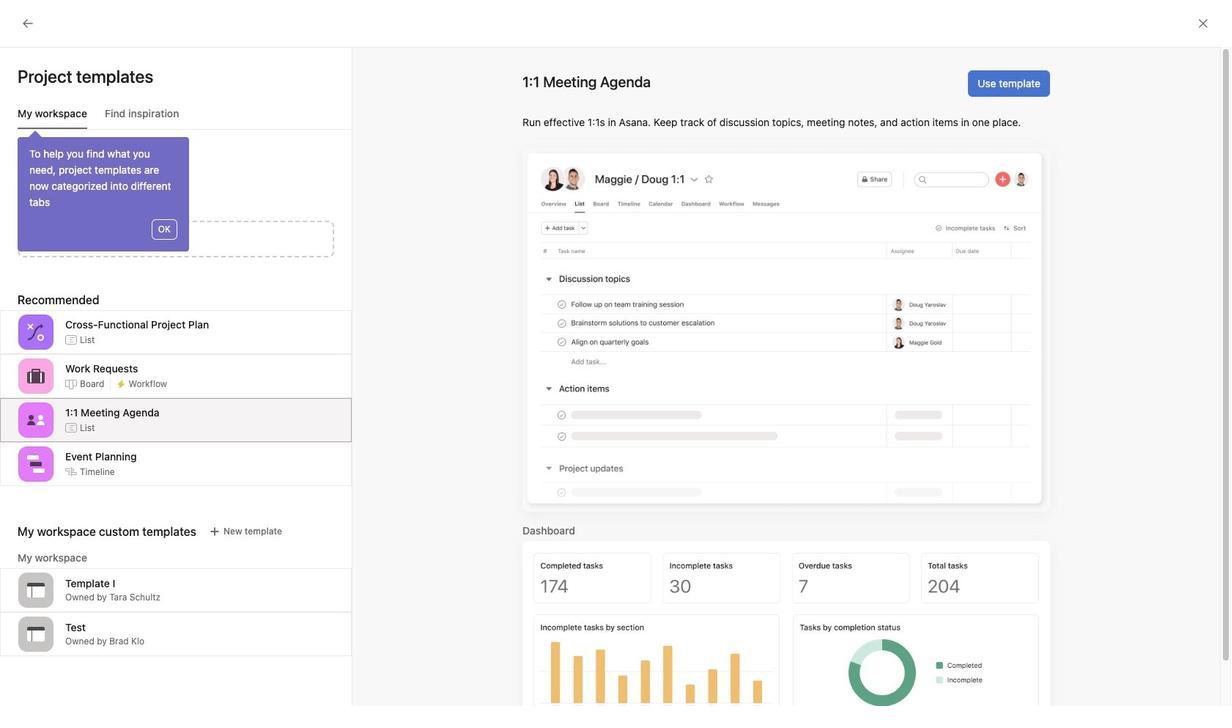 Task type: describe. For each thing, give the bounding box(es) containing it.
1:1 meeting agenda image
[[27, 411, 45, 429]]

1 mark complete image from the top
[[274, 342, 292, 359]]

2 template image from the top
[[27, 625, 45, 643]]

megaphone image
[[854, 625, 872, 643]]

hide sidebar image
[[19, 12, 31, 23]]

2 mark complete image from the top
[[274, 394, 292, 412]]

cross-functional project plan image
[[27, 323, 45, 341]]

event planning image
[[27, 455, 45, 473]]

1 mark complete checkbox from the top
[[274, 342, 292, 359]]

2 mark complete checkbox from the top
[[274, 394, 292, 412]]



Task type: vqa. For each thing, say whether or not it's contained in the screenshot.
"1:1 Meeting Agenda" image at the bottom of the page
yes



Task type: locate. For each thing, give the bounding box(es) containing it.
close image
[[1198, 18, 1210, 29]]

tab list
[[18, 106, 352, 130]]

insights element
[[0, 133, 176, 233]]

0 vertical spatial template image
[[27, 581, 45, 599]]

1 vertical spatial mark complete image
[[274, 394, 292, 412]]

list box
[[443, 6, 795, 29]]

list item
[[260, 284, 1139, 311], [260, 311, 1139, 337], [260, 337, 1139, 364], [260, 364, 1139, 390], [277, 559, 558, 603]]

1 template image from the top
[[27, 581, 45, 599]]

go back image
[[22, 18, 34, 29]]

Mark complete checkbox
[[274, 342, 292, 359], [274, 394, 292, 412]]

0 vertical spatial mark complete image
[[274, 342, 292, 359]]

global element
[[0, 36, 176, 124]]

0 vertical spatial mark complete checkbox
[[274, 342, 292, 359]]

work requests image
[[27, 367, 45, 385]]

template image
[[27, 581, 45, 599], [27, 625, 45, 643]]

projects element
[[0, 403, 176, 597]]

mark complete image
[[274, 342, 292, 359], [274, 394, 292, 412]]

starred element
[[0, 233, 176, 403]]

bug image
[[573, 625, 591, 643]]

teams element
[[0, 597, 176, 650]]

1 vertical spatial mark complete checkbox
[[274, 394, 292, 412]]

1 vertical spatial template image
[[27, 625, 45, 643]]

tooltip
[[18, 133, 189, 252]]



